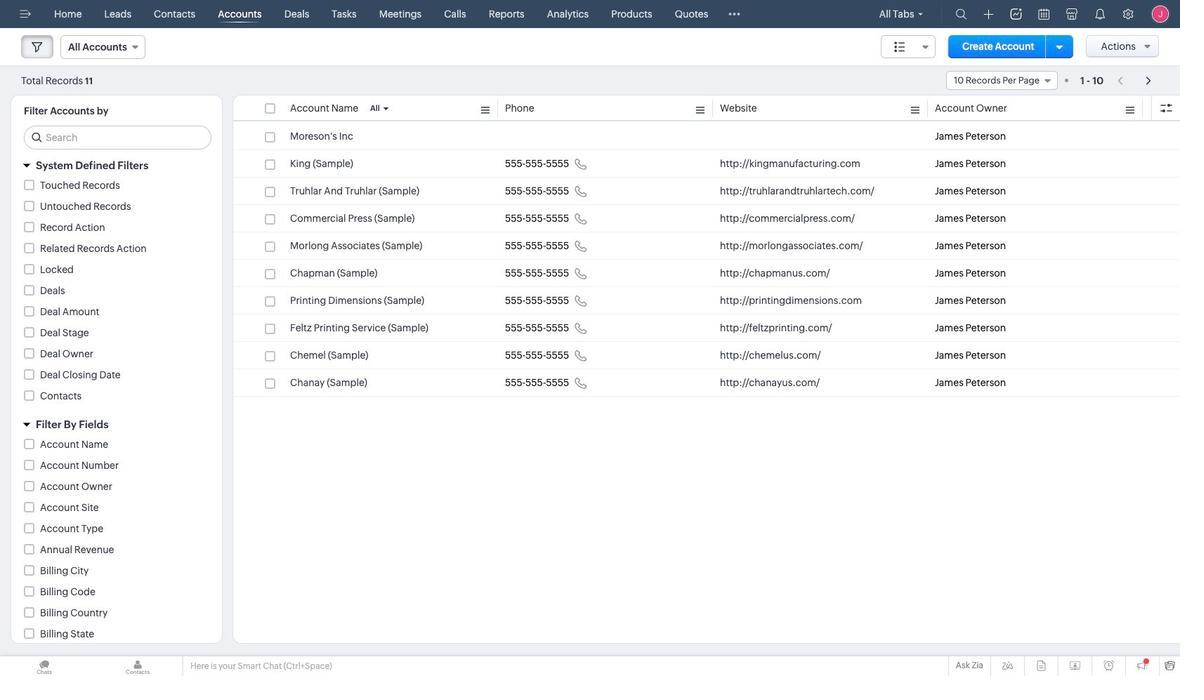 Task type: describe. For each thing, give the bounding box(es) containing it.
configure settings image
[[1123, 8, 1134, 20]]

quick actions image
[[984, 9, 994, 20]]

calendar image
[[1039, 8, 1050, 20]]

search image
[[956, 8, 967, 20]]

sales motivator image
[[1011, 8, 1022, 20]]



Task type: vqa. For each thing, say whether or not it's contained in the screenshot.
projects
no



Task type: locate. For each thing, give the bounding box(es) containing it.
marketplace image
[[1067, 8, 1078, 20]]

chats image
[[0, 657, 89, 677]]

notifications image
[[1095, 8, 1106, 20]]

contacts image
[[93, 657, 182, 677]]



